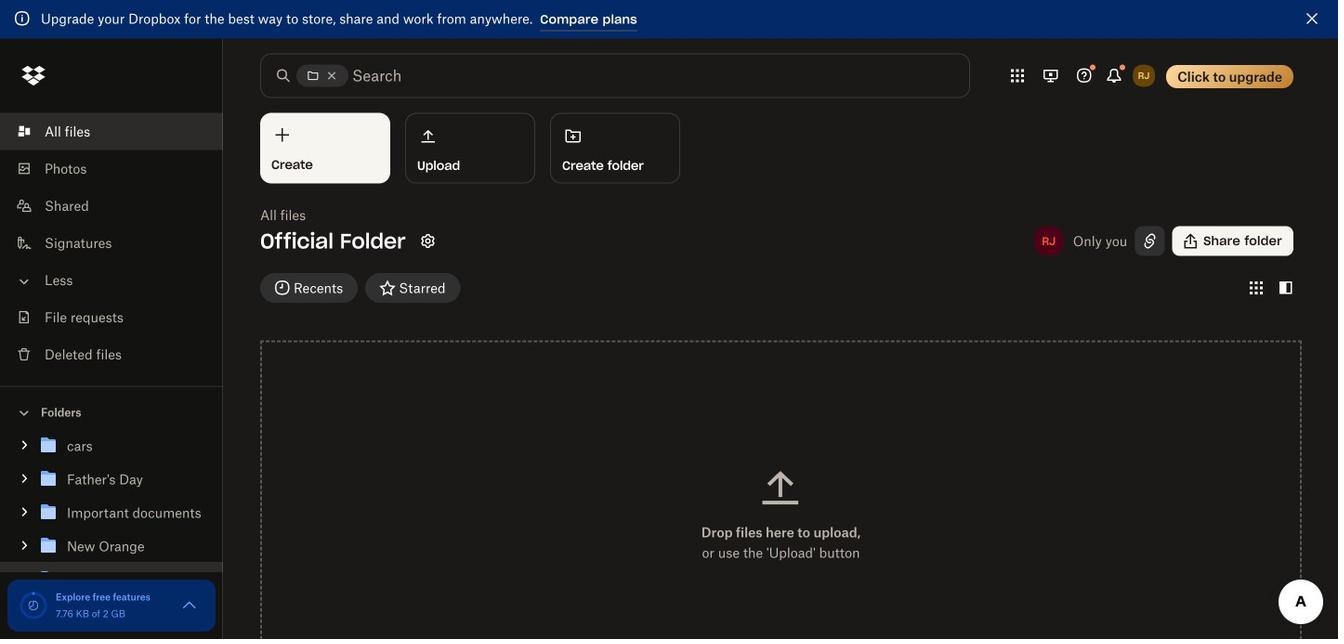 Task type: vqa. For each thing, say whether or not it's contained in the screenshot.
RUBY ANDERSON icon
no



Task type: locate. For each thing, give the bounding box(es) containing it.
alert
[[0, 0, 1339, 39]]

less image
[[15, 272, 33, 291]]

list
[[0, 102, 223, 386]]

group
[[0, 426, 223, 640]]

quota usage progress bar
[[19, 591, 48, 621]]

list item
[[0, 113, 223, 150]]

quota usage image
[[19, 591, 48, 621]]

dropbox image
[[15, 57, 52, 94]]



Task type: describe. For each thing, give the bounding box(es) containing it.
Search in folder "Official Folder" text field
[[352, 65, 932, 87]]

folder settings image
[[417, 230, 439, 252]]



